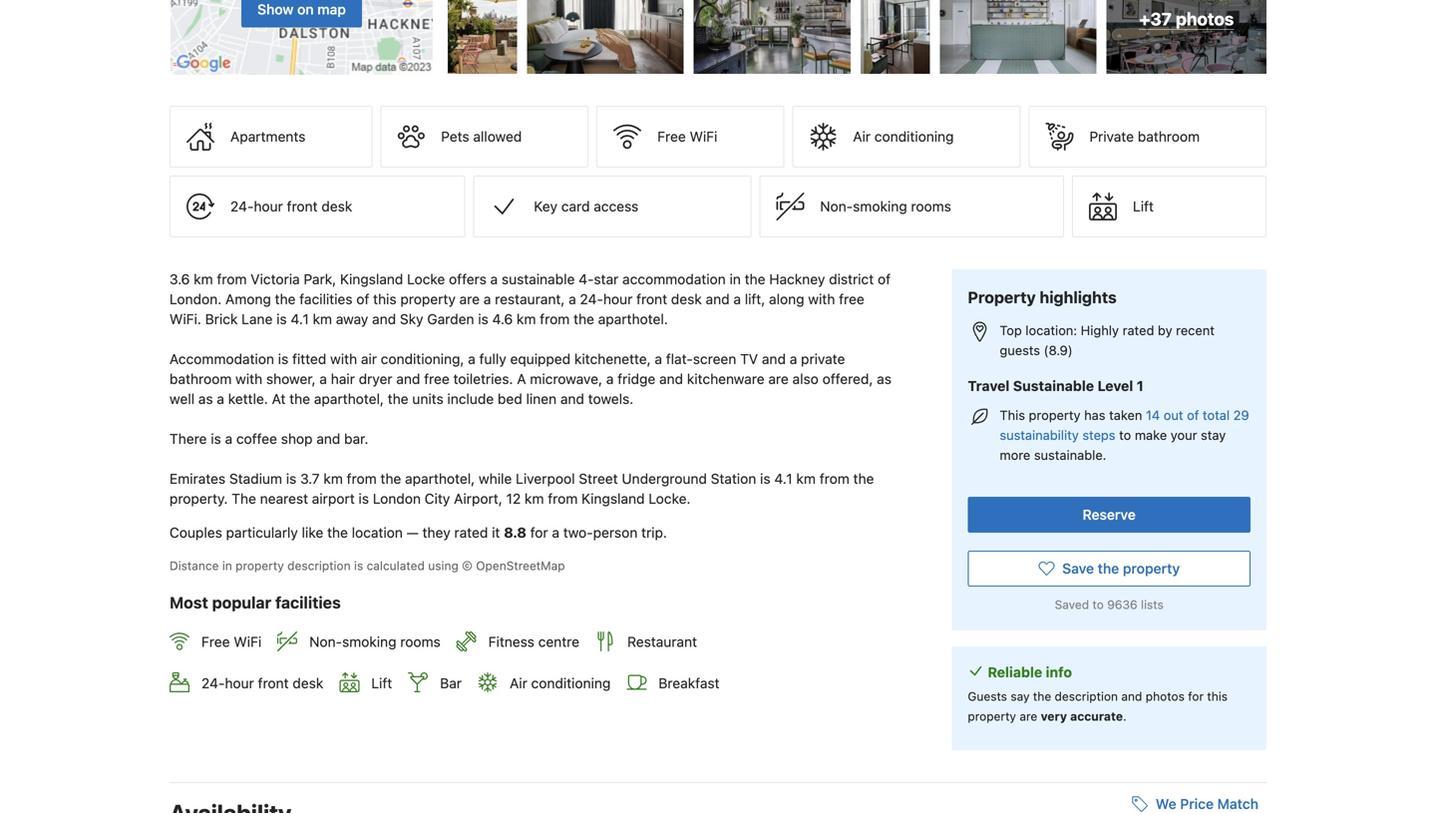 Task type: vqa. For each thing, say whether or not it's contained in the screenshot.
Who
no



Task type: describe. For each thing, give the bounding box(es) containing it.
air conditioning button
[[792, 106, 1021, 168]]

a up the towels.
[[606, 371, 614, 387]]

there
[[170, 431, 207, 447]]

pets
[[441, 128, 470, 145]]

1 vertical spatial facilities
[[275, 593, 341, 612]]

1 vertical spatial 4.1
[[775, 471, 793, 487]]

a up also
[[790, 351, 797, 367]]

liverpool
[[516, 471, 575, 487]]

in inside 3.6 km from victoria park, kingsland locke offers a sustainable 4-star accommodation in the hackney district of london. among the facilities of this property are a restaurant, a 24-hour front desk and a lift, along with free wifi. brick lane is 4.1 km away and sky garden is 4.6 km from the aparthotel. accommodation is fitted with air conditioning, a fully equipped kitchenette, a flat-screen tv and a private bathroom with shower, a hair dryer and free toiletries. a microwave, a fridge and kitchenware are also offered, as well as a kettle. at the aparthotel, the units include bed linen and towels. there is a coffee shop and bar. emirates stadium is 3.7 km from the aparthotel, while liverpool street underground station is 4.1 km from the property. the nearest airport is london city airport, 12 km from kingsland locke.
[[730, 271, 741, 287]]

info
[[1046, 664, 1072, 680]]

locke
[[407, 271, 445, 287]]

among
[[225, 291, 271, 307]]

is right "airport" at the left of page
[[359, 490, 369, 507]]

show
[[257, 1, 294, 18]]

is left calculated
[[354, 559, 363, 573]]

facilities inside 3.6 km from victoria park, kingsland locke offers a sustainable 4-star accommodation in the hackney district of london. among the facilities of this property are a restaurant, a 24-hour front desk and a lift, along with free wifi. brick lane is 4.1 km away and sky garden is 4.6 km from the aparthotel. accommodation is fitted with air conditioning, a fully equipped kitchenette, a flat-screen tv and a private bathroom with shower, a hair dryer and free toiletries. a microwave, a fridge and kitchenware are also offered, as well as a kettle. at the aparthotel, the units include bed linen and towels. there is a coffee shop and bar. emirates stadium is 3.7 km from the aparthotel, while liverpool street underground station is 4.1 km from the property. the nearest airport is london city airport, 12 km from kingsland locke.
[[300, 291, 353, 307]]

air inside button
[[853, 128, 871, 145]]

1 vertical spatial as
[[198, 391, 213, 407]]

a left hair
[[320, 371, 327, 387]]

accommodation
[[170, 351, 274, 367]]

highly
[[1081, 323, 1119, 338]]

very accurate .
[[1041, 709, 1127, 723]]

1 vertical spatial wifi
[[234, 633, 262, 650]]

private bathroom button
[[1029, 106, 1267, 168]]

we price match
[[1156, 795, 1259, 812]]

and down the conditioning,
[[396, 371, 420, 387]]

apartments button
[[170, 106, 372, 168]]

and down the flat-
[[659, 371, 683, 387]]

desk inside button
[[322, 198, 352, 215]]

say
[[1011, 689, 1030, 703]]

29
[[1234, 407, 1250, 422]]

©
[[462, 559, 473, 573]]

1 horizontal spatial aparthotel,
[[405, 471, 475, 487]]

coffee
[[236, 431, 277, 447]]

front inside 3.6 km from victoria park, kingsland locke offers a sustainable 4-star accommodation in the hackney district of london. among the facilities of this property are a restaurant, a 24-hour front desk and a lift, along with free wifi. brick lane is 4.1 km away and sky garden is 4.6 km from the aparthotel. accommodation is fitted with air conditioning, a fully equipped kitchenette, a flat-screen tv and a private bathroom with shower, a hair dryer and free toiletries. a microwave, a fridge and kitchenware are also offered, as well as a kettle. at the aparthotel, the units include bed linen and towels. there is a coffee shop and bar. emirates stadium is 3.7 km from the aparthotel, while liverpool street underground station is 4.1 km from the property. the nearest airport is london city airport, 12 km from kingsland locke.
[[637, 291, 667, 307]]

0 horizontal spatial lift
[[371, 675, 392, 691]]

and left bar. at the left of the page
[[317, 431, 341, 447]]

2 vertical spatial desk
[[293, 675, 324, 691]]

lift inside button
[[1133, 198, 1154, 215]]

very
[[1041, 709, 1067, 723]]

9636
[[1108, 597, 1138, 611]]

fridge
[[618, 371, 656, 387]]

property
[[968, 288, 1036, 307]]

are inside guests say the description and photos for this property are
[[1020, 709, 1038, 723]]

access
[[594, 198, 639, 215]]

1 vertical spatial 24-hour front desk
[[202, 675, 324, 691]]

flat-
[[666, 351, 693, 367]]

along
[[769, 291, 805, 307]]

property up sustainability
[[1029, 407, 1081, 422]]

couples
[[170, 524, 222, 541]]

london.
[[170, 291, 222, 307]]

(8.9)
[[1044, 343, 1073, 358]]

and right tv
[[762, 351, 786, 367]]

towels.
[[588, 391, 634, 407]]

this inside guests say the description and photos for this property are
[[1208, 689, 1228, 703]]

accurate
[[1071, 709, 1123, 723]]

km right 12
[[525, 490, 544, 507]]

aparthotel.
[[598, 311, 668, 327]]

hour inside 3.6 km from victoria park, kingsland locke offers a sustainable 4-star accommodation in the hackney district of london. among the facilities of this property are a restaurant, a 24-hour front desk and a lift, along with free wifi. brick lane is 4.1 km away and sky garden is 4.6 km from the aparthotel. accommodation is fitted with air conditioning, a fully equipped kitchenette, a flat-screen tv and a private bathroom with shower, a hair dryer and free toiletries. a microwave, a fridge and kitchenware are also offered, as well as a kettle. at the aparthotel, the units include bed linen and towels. there is a coffee shop and bar. emirates stadium is 3.7 km from the aparthotel, while liverpool street underground station is 4.1 km from the property. the nearest airport is london city airport, 12 km from kingsland locke.
[[603, 291, 633, 307]]

microwave,
[[530, 371, 603, 387]]

0 horizontal spatial 4.1
[[291, 311, 309, 327]]

2 vertical spatial hour
[[225, 675, 254, 691]]

property down particularly
[[236, 559, 284, 573]]

1 vertical spatial in
[[222, 559, 232, 573]]

24- inside button
[[230, 198, 254, 215]]

1 vertical spatial air conditioning
[[510, 675, 611, 691]]

24-hour front desk button
[[170, 176, 465, 238]]

centre
[[538, 633, 580, 650]]

is right "lane"
[[277, 311, 287, 327]]

private
[[801, 351, 845, 367]]

0 horizontal spatial aparthotel,
[[314, 391, 384, 407]]

shower,
[[266, 371, 316, 387]]

hair
[[331, 371, 355, 387]]

hour inside button
[[254, 198, 283, 215]]

property.
[[170, 490, 228, 507]]

couples particularly like the location — they rated it 8.8 for a two-person trip.
[[170, 524, 667, 541]]

0 vertical spatial free
[[839, 291, 865, 307]]

conditioning,
[[381, 351, 464, 367]]

bar.
[[344, 431, 369, 447]]

a left the 'two-'
[[552, 524, 560, 541]]

is right the 'station'
[[760, 471, 771, 487]]

kitchenette,
[[575, 351, 651, 367]]

is left 4.6
[[478, 311, 489, 327]]

we
[[1156, 795, 1177, 812]]

person
[[593, 524, 638, 541]]

shop
[[281, 431, 313, 447]]

a right the offers
[[490, 271, 498, 287]]

8.8
[[504, 524, 527, 541]]

using
[[428, 559, 459, 573]]

breakfast
[[659, 675, 720, 691]]

1 horizontal spatial of
[[878, 271, 891, 287]]

0 vertical spatial are
[[460, 291, 480, 307]]

offers
[[449, 271, 487, 287]]

desk inside 3.6 km from victoria park, kingsland locke offers a sustainable 4-star accommodation in the hackney district of london. among the facilities of this property are a restaurant, a 24-hour front desk and a lift, along with free wifi. brick lane is 4.1 km away and sky garden is 4.6 km from the aparthotel. accommodation is fitted with air conditioning, a fully equipped kitchenette, a flat-screen tv and a private bathroom with shower, a hair dryer and free toiletries. a microwave, a fridge and kitchenware are also offered, as well as a kettle. at the aparthotel, the units include bed linen and towels. there is a coffee shop and bar. emirates stadium is 3.7 km from the aparthotel, while liverpool street underground station is 4.1 km from the property. the nearest airport is london city airport, 12 km from kingsland locke.
[[671, 291, 702, 307]]

london
[[373, 490, 421, 507]]

particularly
[[226, 524, 298, 541]]

1 vertical spatial to
[[1093, 597, 1104, 611]]

has
[[1085, 407, 1106, 422]]

calculated
[[367, 559, 425, 573]]

sustainable
[[502, 271, 575, 287]]

0 horizontal spatial non-smoking rooms
[[309, 633, 441, 650]]

station
[[711, 471, 757, 487]]

smoking inside button
[[853, 198, 908, 215]]

a left lift,
[[734, 291, 741, 307]]

property inside save the property dropdown button
[[1123, 560, 1180, 576]]

is right there on the bottom
[[211, 431, 221, 447]]

1 horizontal spatial with
[[330, 351, 357, 367]]

sky
[[400, 311, 424, 327]]

0 horizontal spatial for
[[530, 524, 548, 541]]

2 vertical spatial front
[[258, 675, 289, 691]]

guests
[[968, 689, 1008, 703]]

at
[[272, 391, 286, 407]]

emirates
[[170, 471, 226, 487]]

we price match button
[[1124, 786, 1267, 813]]

0 horizontal spatial free wifi
[[202, 633, 262, 650]]

photos inside guests say the description and photos for this property are
[[1146, 689, 1185, 703]]

12
[[506, 490, 521, 507]]

travel sustainable level  1
[[968, 377, 1144, 394]]

0 horizontal spatial free
[[424, 371, 450, 387]]

property inside guests say the description and photos for this property are
[[968, 709, 1017, 723]]

and left 'sky'
[[372, 311, 396, 327]]

1 vertical spatial rated
[[454, 524, 488, 541]]

stadium
[[229, 471, 282, 487]]

the inside guests say the description and photos for this property are
[[1033, 689, 1052, 703]]

this
[[1000, 407, 1026, 422]]

for inside guests say the description and photos for this property are
[[1188, 689, 1204, 703]]

property inside 3.6 km from victoria park, kingsland locke offers a sustainable 4-star accommodation in the hackney district of london. among the facilities of this property are a restaurant, a 24-hour front desk and a lift, along with free wifi. brick lane is 4.1 km away and sky garden is 4.6 km from the aparthotel. accommodation is fitted with air conditioning, a fully equipped kitchenette, a flat-screen tv and a private bathroom with shower, a hair dryer and free toiletries. a microwave, a fridge and kitchenware are also offered, as well as a kettle. at the aparthotel, the units include bed linen and towels. there is a coffee shop and bar. emirates stadium is 3.7 km from the aparthotel, while liverpool street underground station is 4.1 km from the property. the nearest airport is london city airport, 12 km from kingsland locke.
[[400, 291, 456, 307]]

0 vertical spatial photos
[[1176, 9, 1234, 29]]

brick
[[205, 311, 238, 327]]

conditioning inside button
[[875, 128, 954, 145]]

distance
[[170, 559, 219, 573]]

a down sustainable
[[569, 291, 576, 307]]

the
[[232, 490, 256, 507]]

km up london.
[[194, 271, 213, 287]]

—
[[407, 524, 419, 541]]

a left fully
[[468, 351, 476, 367]]

a down the offers
[[484, 291, 491, 307]]

on
[[297, 1, 314, 18]]

free wifi inside button
[[658, 128, 718, 145]]

restaurant
[[628, 633, 697, 650]]

1 vertical spatial of
[[356, 291, 369, 307]]

popular
[[212, 593, 272, 612]]

1 horizontal spatial are
[[769, 371, 789, 387]]

stay
[[1201, 427, 1226, 442]]

include
[[447, 391, 494, 407]]

a
[[517, 371, 526, 387]]



Task type: locate. For each thing, give the bounding box(es) containing it.
to make your stay more sustainable.
[[1000, 427, 1226, 462]]

4-
[[579, 271, 594, 287]]

saved
[[1055, 597, 1090, 611]]

property highlights
[[968, 288, 1117, 307]]

24-hour front desk down apartments button
[[230, 198, 352, 215]]

0 vertical spatial free
[[658, 128, 686, 145]]

a left coffee
[[225, 431, 233, 447]]

non-smoking rooms down distance in property description is calculated using © openstreetmap
[[309, 633, 441, 650]]

non-smoking rooms inside non-smoking rooms button
[[820, 198, 952, 215]]

conditioning
[[875, 128, 954, 145], [531, 675, 611, 691]]

property up lists
[[1123, 560, 1180, 576]]

wifi
[[690, 128, 718, 145], [234, 633, 262, 650]]

bathroom right private at the right of the page
[[1138, 128, 1200, 145]]

smoking down distance in property description is calculated using © openstreetmap
[[342, 633, 397, 650]]

0 vertical spatial lift
[[1133, 198, 1154, 215]]

km left away
[[313, 311, 332, 327]]

desk up park,
[[322, 198, 352, 215]]

1 vertical spatial for
[[1188, 689, 1204, 703]]

conditioning up non-smoking rooms button
[[875, 128, 954, 145]]

1 vertical spatial are
[[769, 371, 789, 387]]

district
[[829, 271, 874, 287]]

non- down most popular facilities
[[309, 633, 342, 650]]

park,
[[304, 271, 336, 287]]

2 vertical spatial are
[[1020, 709, 1038, 723]]

from
[[217, 271, 247, 287], [540, 311, 570, 327], [347, 471, 377, 487], [820, 471, 850, 487], [548, 490, 578, 507]]

hour down apartments button
[[254, 198, 283, 215]]

kitchenware
[[687, 371, 765, 387]]

0 vertical spatial of
[[878, 271, 891, 287]]

1 vertical spatial non-smoking rooms
[[309, 633, 441, 650]]

0 horizontal spatial description
[[287, 559, 351, 573]]

save
[[1063, 560, 1094, 576]]

1 vertical spatial kingsland
[[582, 490, 645, 507]]

front down most popular facilities
[[258, 675, 289, 691]]

kettle.
[[228, 391, 268, 407]]

facilities right popular
[[275, 593, 341, 612]]

lift left bar
[[371, 675, 392, 691]]

0 vertical spatial rooms
[[911, 198, 952, 215]]

property down guests
[[968, 709, 1017, 723]]

aparthotel,
[[314, 391, 384, 407], [405, 471, 475, 487]]

description down like
[[287, 559, 351, 573]]

a left kettle.
[[217, 391, 224, 407]]

conditioning down centre
[[531, 675, 611, 691]]

0 vertical spatial description
[[287, 559, 351, 573]]

0 vertical spatial with
[[808, 291, 835, 307]]

+37 photos
[[1140, 9, 1234, 29]]

rooms
[[911, 198, 952, 215], [400, 633, 441, 650]]

bathroom up well
[[170, 371, 232, 387]]

allowed
[[473, 128, 522, 145]]

free
[[839, 291, 865, 307], [424, 371, 450, 387]]

0 horizontal spatial this
[[373, 291, 397, 307]]

0 horizontal spatial free
[[202, 633, 230, 650]]

key card access button
[[473, 176, 752, 238]]

top
[[1000, 323, 1022, 338]]

24-
[[230, 198, 254, 215], [580, 291, 603, 307], [202, 675, 225, 691]]

0 vertical spatial wifi
[[690, 128, 718, 145]]

description for and
[[1055, 689, 1118, 703]]

are
[[460, 291, 480, 307], [769, 371, 789, 387], [1020, 709, 1038, 723]]

front inside button
[[287, 198, 318, 215]]

free inside button
[[658, 128, 686, 145]]

guests
[[1000, 343, 1041, 358]]

key
[[534, 198, 558, 215]]

with up kettle.
[[236, 371, 262, 387]]

0 vertical spatial non-
[[820, 198, 853, 215]]

free down popular
[[202, 633, 230, 650]]

0 horizontal spatial kingsland
[[340, 271, 403, 287]]

rooms up bar
[[400, 633, 441, 650]]

two-
[[563, 524, 593, 541]]

and down microwave,
[[561, 391, 585, 407]]

desk down most popular facilities
[[293, 675, 324, 691]]

wifi.
[[170, 311, 201, 327]]

desk
[[322, 198, 352, 215], [671, 291, 702, 307], [293, 675, 324, 691]]

hour down popular
[[225, 675, 254, 691]]

0 horizontal spatial wifi
[[234, 633, 262, 650]]

0 horizontal spatial of
[[356, 291, 369, 307]]

make
[[1135, 427, 1167, 442]]

0 vertical spatial desk
[[322, 198, 352, 215]]

0 horizontal spatial rated
[[454, 524, 488, 541]]

0 vertical spatial as
[[877, 371, 892, 387]]

air down fitness
[[510, 675, 528, 691]]

the
[[745, 271, 766, 287], [275, 291, 296, 307], [574, 311, 595, 327], [290, 391, 310, 407], [388, 391, 409, 407], [381, 471, 401, 487], [854, 471, 874, 487], [327, 524, 348, 541], [1098, 560, 1120, 576], [1033, 689, 1052, 703]]

description for is
[[287, 559, 351, 573]]

4.1 right the 'station'
[[775, 471, 793, 487]]

2 show on map button from the left
[[241, 0, 362, 28]]

hour down star
[[603, 291, 633, 307]]

1 show on map button from the left
[[170, 0, 434, 76]]

1 vertical spatial rooms
[[400, 633, 441, 650]]

with up hair
[[330, 351, 357, 367]]

0 horizontal spatial 24-
[[202, 675, 225, 691]]

desk down accommodation
[[671, 291, 702, 307]]

0 vertical spatial to
[[1119, 427, 1132, 442]]

free down the district
[[839, 291, 865, 307]]

0 vertical spatial 4.1
[[291, 311, 309, 327]]

fitness
[[489, 633, 535, 650]]

air
[[361, 351, 377, 367]]

away
[[336, 311, 368, 327]]

1 vertical spatial aparthotel,
[[405, 471, 475, 487]]

1 horizontal spatial as
[[877, 371, 892, 387]]

1 horizontal spatial non-smoking rooms
[[820, 198, 952, 215]]

1 horizontal spatial rated
[[1123, 323, 1155, 338]]

kingsland down street
[[582, 490, 645, 507]]

show on map
[[257, 1, 346, 18]]

rooms down 'air conditioning' button
[[911, 198, 952, 215]]

is left the 3.7
[[286, 471, 297, 487]]

and up '.'
[[1122, 689, 1143, 703]]

to down taken
[[1119, 427, 1132, 442]]

by
[[1158, 323, 1173, 338]]

0 vertical spatial front
[[287, 198, 318, 215]]

the inside dropdown button
[[1098, 560, 1120, 576]]

3.7
[[300, 471, 320, 487]]

1 horizontal spatial in
[[730, 271, 741, 287]]

24- down most
[[202, 675, 225, 691]]

lift,
[[745, 291, 766, 307]]

description
[[287, 559, 351, 573], [1055, 689, 1118, 703]]

photos right +37
[[1176, 9, 1234, 29]]

city
[[425, 490, 450, 507]]

1 vertical spatial description
[[1055, 689, 1118, 703]]

a left the flat-
[[655, 351, 662, 367]]

smoking down 'air conditioning' button
[[853, 198, 908, 215]]

free up units
[[424, 371, 450, 387]]

km down restaurant,
[[517, 311, 536, 327]]

0 horizontal spatial as
[[198, 391, 213, 407]]

1 horizontal spatial free
[[839, 291, 865, 307]]

of up away
[[356, 291, 369, 307]]

3.6 km from victoria park, kingsland locke offers a sustainable 4-star accommodation in the hackney district of london. among the facilities of this property are a restaurant, a 24-hour front desk and a lift, along with free wifi. brick lane is 4.1 km away and sky garden is 4.6 km from the aparthotel. accommodation is fitted with air conditioning, a fully equipped kitchenette, a flat-screen tv and a private bathroom with shower, a hair dryer and free toiletries. a microwave, a fridge and kitchenware are also offered, as well as a kettle. at the aparthotel, the units include bed linen and towels. there is a coffee shop and bar. emirates stadium is 3.7 km from the aparthotel, while liverpool street underground station is 4.1 km from the property. the nearest airport is london city airport, 12 km from kingsland locke.
[[170, 271, 896, 507]]

free
[[658, 128, 686, 145], [202, 633, 230, 650]]

0 horizontal spatial in
[[222, 559, 232, 573]]

non-smoking rooms button
[[760, 176, 1064, 238]]

1 vertical spatial non-
[[309, 633, 342, 650]]

0 vertical spatial smoking
[[853, 198, 908, 215]]

photos down lists
[[1146, 689, 1185, 703]]

garden
[[427, 311, 474, 327]]

rooms inside non-smoking rooms button
[[911, 198, 952, 215]]

steps
[[1083, 427, 1116, 442]]

with down hackney
[[808, 291, 835, 307]]

1 horizontal spatial air
[[853, 128, 871, 145]]

nearest
[[260, 490, 308, 507]]

1 horizontal spatial this
[[1208, 689, 1228, 703]]

14 out of total 29 sustainability steps
[[1000, 407, 1250, 442]]

like
[[302, 524, 324, 541]]

locke.
[[649, 490, 691, 507]]

1 horizontal spatial free wifi
[[658, 128, 718, 145]]

rated left it
[[454, 524, 488, 541]]

1 vertical spatial front
[[637, 291, 667, 307]]

in
[[730, 271, 741, 287], [222, 559, 232, 573]]

non-smoking rooms down 'air conditioning' button
[[820, 198, 952, 215]]

sustainable.
[[1034, 447, 1107, 462]]

1 horizontal spatial description
[[1055, 689, 1118, 703]]

with
[[808, 291, 835, 307], [330, 351, 357, 367], [236, 371, 262, 387]]

2 vertical spatial with
[[236, 371, 262, 387]]

0 vertical spatial 24-hour front desk
[[230, 198, 352, 215]]

description up very accurate .
[[1055, 689, 1118, 703]]

+37 photos link
[[1107, 0, 1267, 74]]

of right the out
[[1187, 407, 1200, 422]]

km right the 'station'
[[797, 471, 816, 487]]

card
[[561, 198, 590, 215]]

air conditioning up non-smoking rooms button
[[853, 128, 954, 145]]

for
[[530, 524, 548, 541], [1188, 689, 1204, 703]]

of inside 14 out of total 29 sustainability steps
[[1187, 407, 1200, 422]]

0 vertical spatial conditioning
[[875, 128, 954, 145]]

km up "airport" at the left of page
[[324, 471, 343, 487]]

lists
[[1141, 597, 1164, 611]]

in right distance
[[222, 559, 232, 573]]

0 horizontal spatial with
[[236, 371, 262, 387]]

2 vertical spatial 24-
[[202, 675, 225, 691]]

1 horizontal spatial to
[[1119, 427, 1132, 442]]

1 horizontal spatial 24-
[[230, 198, 254, 215]]

2 horizontal spatial are
[[1020, 709, 1038, 723]]

0 vertical spatial 24-
[[230, 198, 254, 215]]

1 vertical spatial free wifi
[[202, 633, 262, 650]]

1 vertical spatial air
[[510, 675, 528, 691]]

1 horizontal spatial air conditioning
[[853, 128, 954, 145]]

1 vertical spatial photos
[[1146, 689, 1185, 703]]

non- inside button
[[820, 198, 853, 215]]

0 horizontal spatial smoking
[[342, 633, 397, 650]]

highlights
[[1040, 288, 1117, 307]]

equipped
[[510, 351, 571, 367]]

star
[[594, 271, 619, 287]]

2 horizontal spatial 24-
[[580, 291, 603, 307]]

24-hour front desk
[[230, 198, 352, 215], [202, 675, 324, 691]]

as right offered,
[[877, 371, 892, 387]]

24- down 4-
[[580, 291, 603, 307]]

1 vertical spatial with
[[330, 351, 357, 367]]

0 vertical spatial air
[[853, 128, 871, 145]]

this inside 3.6 km from victoria park, kingsland locke offers a sustainable 4-star accommodation in the hackney district of london. among the facilities of this property are a restaurant, a 24-hour front desk and a lift, along with free wifi. brick lane is 4.1 km away and sky garden is 4.6 km from the aparthotel. accommodation is fitted with air conditioning, a fully equipped kitchenette, a flat-screen tv and a private bathroom with shower, a hair dryer and free toiletries. a microwave, a fridge and kitchenware are also offered, as well as a kettle. at the aparthotel, the units include bed linen and towels. there is a coffee shop and bar. emirates stadium is 3.7 km from the aparthotel, while liverpool street underground station is 4.1 km from the property. the nearest airport is london city airport, 12 km from kingsland locke.
[[373, 291, 397, 307]]

it
[[492, 524, 500, 541]]

24-hour front desk down most popular facilities
[[202, 675, 324, 691]]

kingsland up away
[[340, 271, 403, 287]]

airport,
[[454, 490, 503, 507]]

and inside guests say the description and photos for this property are
[[1122, 689, 1143, 703]]

3.6
[[170, 271, 190, 287]]

24-hour front desk inside button
[[230, 198, 352, 215]]

as right well
[[198, 391, 213, 407]]

reliable
[[988, 664, 1043, 680]]

are down the offers
[[460, 291, 480, 307]]

property down locke
[[400, 291, 456, 307]]

lift down private bathroom button
[[1133, 198, 1154, 215]]

rated inside top location: highly rated by recent guests (8.9)
[[1123, 323, 1155, 338]]

aparthotel, down hair
[[314, 391, 384, 407]]

1 horizontal spatial smoking
[[853, 198, 908, 215]]

pets allowed
[[441, 128, 522, 145]]

pets allowed button
[[380, 106, 589, 168]]

non- up the district
[[820, 198, 853, 215]]

front up park,
[[287, 198, 318, 215]]

1 vertical spatial conditioning
[[531, 675, 611, 691]]

0 vertical spatial this
[[373, 291, 397, 307]]

is up shower,
[[278, 351, 289, 367]]

match
[[1218, 795, 1259, 812]]

reserve button
[[968, 497, 1251, 533]]

front up aparthotel.
[[637, 291, 667, 307]]

free wifi
[[658, 128, 718, 145], [202, 633, 262, 650]]

wifi inside button
[[690, 128, 718, 145]]

1 horizontal spatial kingsland
[[582, 490, 645, 507]]

are down say
[[1020, 709, 1038, 723]]

1 horizontal spatial for
[[1188, 689, 1204, 703]]

14
[[1146, 407, 1160, 422]]

1 horizontal spatial bathroom
[[1138, 128, 1200, 145]]

recent
[[1176, 323, 1215, 338]]

4.1 up fitted
[[291, 311, 309, 327]]

of right the district
[[878, 271, 891, 287]]

air up non-smoking rooms button
[[853, 128, 871, 145]]

1 vertical spatial bathroom
[[170, 371, 232, 387]]

4.6
[[492, 311, 513, 327]]

rated left by
[[1123, 323, 1155, 338]]

hour
[[254, 198, 283, 215], [603, 291, 633, 307], [225, 675, 254, 691]]

1 horizontal spatial non-
[[820, 198, 853, 215]]

to left 9636 at the right bottom of page
[[1093, 597, 1104, 611]]

air conditioning inside button
[[853, 128, 954, 145]]

are left also
[[769, 371, 789, 387]]

1 vertical spatial free
[[202, 633, 230, 650]]

travel
[[968, 377, 1010, 394]]

level
[[1098, 377, 1134, 394]]

0 vertical spatial non-smoking rooms
[[820, 198, 952, 215]]

bathroom inside button
[[1138, 128, 1200, 145]]

location:
[[1026, 323, 1078, 338]]

0 vertical spatial bathroom
[[1138, 128, 1200, 145]]

out
[[1164, 407, 1184, 422]]

0 vertical spatial kingsland
[[340, 271, 403, 287]]

description inside guests say the description and photos for this property are
[[1055, 689, 1118, 703]]

aparthotel, up city
[[405, 471, 475, 487]]

front
[[287, 198, 318, 215], [637, 291, 667, 307], [258, 675, 289, 691]]

2 horizontal spatial with
[[808, 291, 835, 307]]

private
[[1090, 128, 1134, 145]]

save the property
[[1063, 560, 1180, 576]]

fitted
[[292, 351, 327, 367]]

1 horizontal spatial rooms
[[911, 198, 952, 215]]

facilities down park,
[[300, 291, 353, 307]]

1 horizontal spatial 4.1
[[775, 471, 793, 487]]

to inside to make your stay more sustainable.
[[1119, 427, 1132, 442]]

1 vertical spatial lift
[[371, 675, 392, 691]]

24- inside 3.6 km from victoria park, kingsland locke offers a sustainable 4-star accommodation in the hackney district of london. among the facilities of this property are a restaurant, a 24-hour front desk and a lift, along with free wifi. brick lane is 4.1 km away and sky garden is 4.6 km from the aparthotel. accommodation is fitted with air conditioning, a fully equipped kitchenette, a flat-screen tv and a private bathroom with shower, a hair dryer and free toiletries. a microwave, a fridge and kitchenware are also offered, as well as a kettle. at the aparthotel, the units include bed linen and towels. there is a coffee shop and bar. emirates stadium is 3.7 km from the aparthotel, while liverpool street underground station is 4.1 km from the property. the nearest airport is london city airport, 12 km from kingsland locke.
[[580, 291, 603, 307]]

trip.
[[642, 524, 667, 541]]

0 horizontal spatial to
[[1093, 597, 1104, 611]]

air conditioning down centre
[[510, 675, 611, 691]]

0 horizontal spatial non-
[[309, 633, 342, 650]]

also
[[793, 371, 819, 387]]

1 horizontal spatial free
[[658, 128, 686, 145]]

dryer
[[359, 371, 393, 387]]

0 vertical spatial aparthotel,
[[314, 391, 384, 407]]

0 vertical spatial rated
[[1123, 323, 1155, 338]]

0 horizontal spatial conditioning
[[531, 675, 611, 691]]

bathroom inside 3.6 km from victoria park, kingsland locke offers a sustainable 4-star accommodation in the hackney district of london. among the facilities of this property are a restaurant, a 24-hour front desk and a lift, along with free wifi. brick lane is 4.1 km away and sky garden is 4.6 km from the aparthotel. accommodation is fitted with air conditioning, a fully equipped kitchenette, a flat-screen tv and a private bathroom with shower, a hair dryer and free toiletries. a microwave, a fridge and kitchenware are also offered, as well as a kettle. at the aparthotel, the units include bed linen and towels. there is a coffee shop and bar. emirates stadium is 3.7 km from the aparthotel, while liverpool street underground station is 4.1 km from the property. the nearest airport is london city airport, 12 km from kingsland locke.
[[170, 371, 232, 387]]

and left lift,
[[706, 291, 730, 307]]

0 horizontal spatial bathroom
[[170, 371, 232, 387]]



